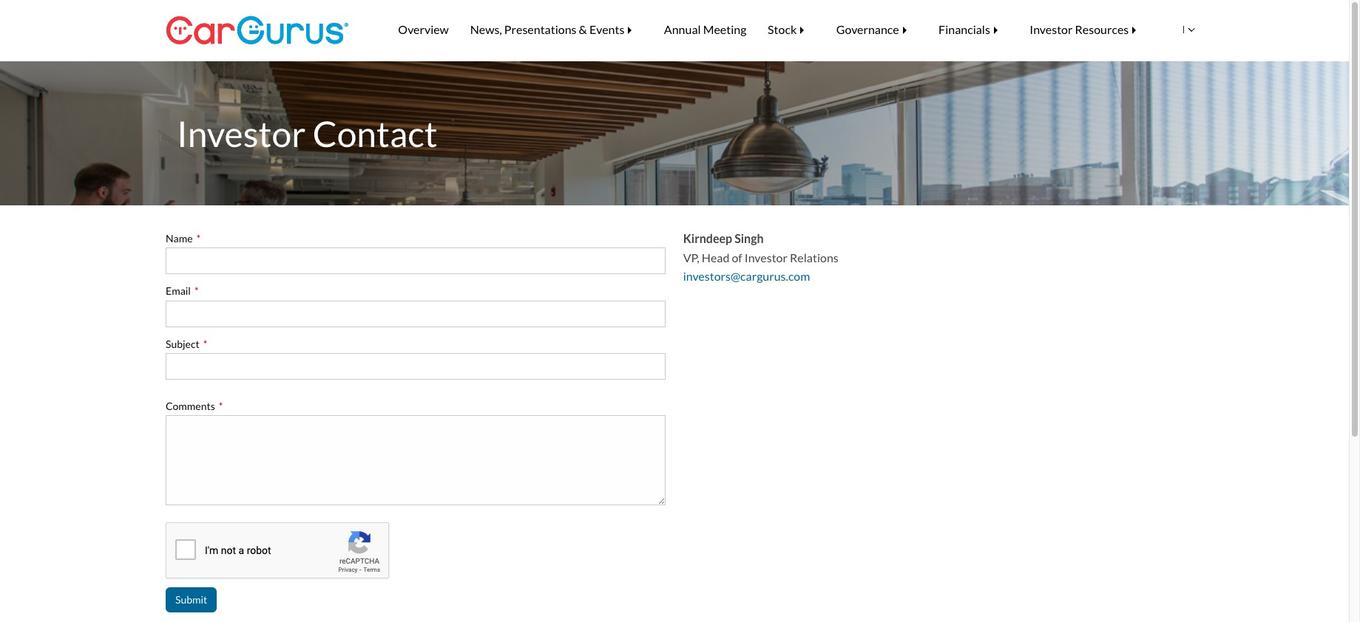 Task type: locate. For each thing, give the bounding box(es) containing it.
contact
[[313, 112, 438, 155]]

0 horizontal spatial investor
[[177, 112, 306, 155]]

1 vertical spatial investor
[[177, 112, 306, 155]]

&
[[579, 22, 587, 36]]

relations
[[790, 251, 839, 265]]

2 vertical spatial investor
[[745, 251, 788, 265]]

investor inside "link"
[[1030, 22, 1073, 36]]

news, presentations & events
[[470, 22, 625, 36]]

menu bar containing overview
[[366, 0, 1180, 59]]

of
[[732, 251, 742, 265]]

investor resources
[[1030, 22, 1129, 36]]

investors@cargurus.com link
[[683, 269, 810, 284]]

Subject text field
[[166, 353, 666, 380]]

Email email field
[[166, 301, 666, 327]]

stock
[[768, 22, 797, 36]]

email
[[166, 285, 191, 298]]

0 vertical spatial investor
[[1030, 22, 1073, 36]]

name
[[166, 232, 193, 245]]

investor inside kirndeep singh vp, head of investor relations investors@cargurus.com
[[745, 251, 788, 265]]

Comments text field
[[166, 415, 666, 506]]

meeting
[[703, 22, 747, 36]]

governance
[[836, 22, 899, 36]]

1 horizontal spatial investor
[[745, 251, 788, 265]]

governance link
[[826, 12, 928, 47]]

subject
[[166, 338, 199, 350]]

comments
[[166, 400, 215, 412]]

en
[[1171, 23, 1185, 35]]

menu bar
[[366, 0, 1180, 59]]

investor for investor contact
[[177, 112, 306, 155]]

presentations
[[504, 22, 577, 36]]

investor
[[1030, 22, 1073, 36], [177, 112, 306, 155], [745, 251, 788, 265]]

None submit
[[166, 588, 217, 613]]

annual meeting
[[664, 22, 747, 36]]

singh
[[735, 232, 764, 246]]

2 horizontal spatial investor
[[1030, 22, 1073, 36]]



Task type: describe. For each thing, give the bounding box(es) containing it.
news,
[[470, 22, 502, 36]]

investors@cargurus.com
[[683, 269, 810, 284]]

head
[[702, 251, 730, 265]]

vp,
[[683, 251, 700, 265]]

events
[[589, 22, 625, 36]]

kirndeep singh vp, head of investor relations investors@cargurus.com
[[683, 232, 839, 284]]

financials
[[939, 22, 990, 36]]

overview link
[[388, 12, 460, 47]]

annual meeting link
[[653, 12, 757, 47]]

annual
[[664, 22, 701, 36]]

stock link
[[757, 12, 826, 47]]

cargurus logo image
[[166, 0, 349, 61]]

investor resources link
[[1019, 12, 1158, 47]]

resources
[[1075, 22, 1129, 36]]

en button
[[1147, 8, 1203, 51]]

news, presentations & events link
[[460, 12, 653, 47]]

investor contact
[[177, 112, 438, 155]]

Name text field
[[166, 248, 666, 275]]

kirndeep
[[683, 232, 732, 246]]

financials link
[[928, 12, 1019, 47]]

investor for investor resources
[[1030, 22, 1073, 36]]

overview
[[398, 22, 449, 36]]



Task type: vqa. For each thing, say whether or not it's contained in the screenshot.
INVESTOR to the middle
yes



